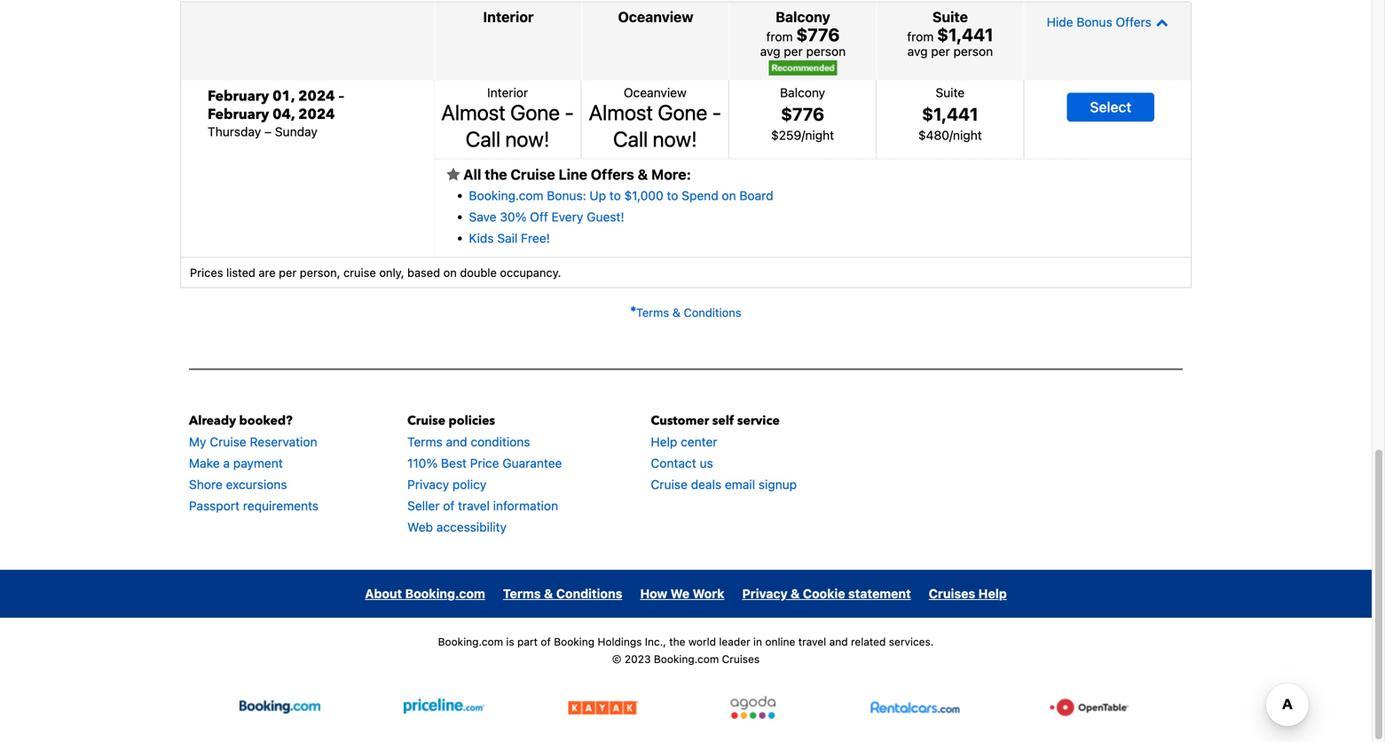 Task type: describe. For each thing, give the bounding box(es) containing it.
gone for oceanview almost gone - call now!
[[658, 100, 708, 125]]

shore excursions link
[[189, 477, 287, 492]]

only,
[[379, 266, 404, 279]]

oceanview almost gone - call now!
[[589, 85, 722, 151]]

$1,000
[[625, 188, 664, 203]]

about booking.com link
[[365, 586, 485, 601]]

1 vertical spatial privacy
[[742, 586, 788, 601]]

holdings
[[598, 636, 642, 648]]

guest!
[[587, 210, 625, 224]]

my
[[189, 435, 206, 449]]

per for $1,441
[[931, 44, 950, 58]]

2 horizontal spatial terms
[[636, 306, 669, 319]]

email
[[725, 477, 755, 492]]

all
[[463, 166, 481, 183]]

chevron up image
[[1152, 16, 1169, 28]]

passport
[[189, 499, 240, 513]]

help inside customer self service help center contact us cruise deals email signup
[[651, 435, 678, 449]]

every
[[552, 210, 584, 224]]

save 30% off every guest! link
[[469, 210, 625, 224]]

night for $776
[[805, 128, 834, 142]]

cruise
[[344, 266, 376, 279]]

0 horizontal spatial per
[[279, 266, 297, 279]]

cruise inside already booked? my cruise reservation make a payment shore excursions passport requirements
[[210, 435, 247, 449]]

help center link
[[651, 435, 718, 449]]

guarantee
[[503, 456, 562, 471]]

$776 inside balcony from $776 avg per person
[[797, 24, 840, 45]]

110%
[[407, 456, 438, 471]]

bonus
[[1077, 14, 1113, 29]]

privacy & cookie statement
[[742, 586, 911, 601]]

seller of travel information link
[[407, 499, 558, 513]]

service
[[738, 412, 780, 429]]

occupancy.
[[500, 266, 561, 279]]

free!
[[521, 231, 550, 246]]

booked?
[[239, 412, 293, 429]]

suite for from
[[933, 8, 968, 25]]

person for $776
[[806, 44, 846, 58]]

is
[[506, 636, 515, 648]]

hide
[[1047, 14, 1074, 29]]

services.
[[889, 636, 934, 648]]

1 horizontal spatial terms
[[503, 586, 541, 601]]

booking.com bonus: up to $1,000 to spend on board link
[[469, 188, 774, 203]]

booking.com inside booking.com bonus: up to $1,000 to spend on board save 30% off every guest! kids sail free!
[[469, 188, 544, 203]]

01,
[[273, 86, 295, 106]]

cruises help link
[[929, 586, 1007, 601]]

related
[[851, 636, 886, 648]]

now! for oceanview almost gone - call now!
[[653, 126, 697, 151]]

customer
[[651, 412, 709, 429]]

30%
[[500, 210, 527, 224]]

per for $776
[[784, 44, 803, 58]]

how we work
[[640, 586, 725, 601]]

price
[[470, 456, 499, 471]]

the inside booking.com is part of booking holdings inc., the world leader in online travel and related services. © 2023 booking.com cruises
[[669, 636, 686, 648]]

policy
[[453, 477, 487, 492]]

of inside booking.com is part of booking holdings inc., the world leader in online travel and related services. © 2023 booking.com cruises
[[541, 636, 551, 648]]

double
[[460, 266, 497, 279]]

of inside cruise policies terms and conditions 110% best price guarantee privacy policy seller of travel information web accessibility
[[443, 499, 455, 513]]

person for $1,441
[[954, 44, 993, 58]]

1 vertical spatial conditions
[[556, 586, 623, 601]]

deals
[[691, 477, 722, 492]]

0 vertical spatial terms & conditions link
[[631, 306, 742, 319]]

privacy policy link
[[407, 477, 487, 492]]

part
[[518, 636, 538, 648]]

1 vertical spatial offers
[[591, 166, 634, 183]]

center
[[681, 435, 718, 449]]

based
[[408, 266, 440, 279]]

about
[[365, 586, 402, 601]]

payment
[[233, 456, 283, 471]]

$480
[[919, 128, 950, 142]]

kayak image
[[568, 696, 639, 719]]

person,
[[300, 266, 340, 279]]

balcony $776 $259 / night
[[771, 85, 834, 142]]

2 february from the top
[[208, 105, 269, 124]]

contact us link
[[651, 456, 713, 471]]

interior for interior almost gone - call now!
[[487, 85, 528, 100]]

04,
[[273, 105, 295, 124]]

passport requirements link
[[189, 499, 319, 513]]

almost for interior almost gone - call now!
[[442, 100, 506, 125]]

2 2024 from the top
[[298, 105, 335, 124]]

cookie
[[803, 586, 846, 601]]

/ for $776
[[802, 128, 805, 142]]

us
[[700, 456, 713, 471]]

excursions
[[226, 477, 287, 492]]

- for oceanview almost gone - call now!
[[712, 100, 722, 125]]

call for interior almost gone - call now!
[[466, 126, 501, 151]]

0 horizontal spatial on
[[444, 266, 457, 279]]

web accessibility link
[[407, 520, 507, 535]]

information
[[493, 499, 558, 513]]

line
[[559, 166, 588, 183]]

already
[[189, 412, 236, 429]]

1 2024 from the top
[[298, 86, 335, 106]]

select link
[[1067, 93, 1155, 122]]

save
[[469, 210, 497, 224]]

a
[[223, 456, 230, 471]]

suite $1,441 $480 / night
[[919, 85, 982, 142]]

up
[[590, 188, 606, 203]]

$259
[[771, 128, 802, 142]]

world
[[689, 636, 716, 648]]

0 horizontal spatial terms & conditions
[[503, 586, 623, 601]]

customer self service help center contact us cruise deals email signup
[[651, 412, 797, 492]]

$776 inside balcony $776 $259 / night
[[781, 103, 825, 124]]

how
[[640, 586, 668, 601]]



Task type: locate. For each thing, give the bounding box(es) containing it.
0 vertical spatial offers
[[1116, 14, 1152, 29]]

0 horizontal spatial cruises
[[722, 653, 760, 665]]

$776 up '$259'
[[781, 103, 825, 124]]

avg up suite $1,441 $480 / night
[[908, 44, 928, 58]]

–
[[339, 86, 344, 106], [265, 124, 272, 139]]

now! up "all the cruise line offers & more:"
[[505, 126, 550, 151]]

- up line on the top of the page
[[565, 100, 574, 125]]

cruises down leader
[[722, 653, 760, 665]]

from for $776
[[767, 29, 793, 44]]

110% best price guarantee link
[[407, 456, 562, 471]]

per inside balcony from $776 avg per person
[[784, 44, 803, 58]]

2 - from the left
[[712, 100, 722, 125]]

gone
[[510, 100, 560, 125], [658, 100, 708, 125]]

gone inside 'oceanview almost gone - call now!'
[[658, 100, 708, 125]]

0 horizontal spatial and
[[446, 435, 467, 449]]

1 vertical spatial oceanview
[[624, 85, 687, 100]]

balcony up 'recommended' image
[[776, 8, 831, 25]]

1 horizontal spatial almost
[[589, 100, 653, 125]]

$776 up 'recommended' image
[[797, 24, 840, 45]]

booking.com down world
[[654, 653, 719, 665]]

0 vertical spatial on
[[722, 188, 736, 203]]

1 horizontal spatial on
[[722, 188, 736, 203]]

balcony for $776
[[780, 85, 826, 100]]

call
[[466, 126, 501, 151], [613, 126, 648, 151]]

almost inside 'oceanview almost gone - call now!'
[[589, 100, 653, 125]]

night inside balcony $776 $259 / night
[[805, 128, 834, 142]]

cruise up bonus:
[[511, 166, 555, 183]]

0 horizontal spatial help
[[651, 435, 678, 449]]

/ inside balcony $776 $259 / night
[[802, 128, 805, 142]]

1 almost from the left
[[442, 100, 506, 125]]

1 vertical spatial terms
[[407, 435, 443, 449]]

booking.com left is
[[438, 636, 503, 648]]

1 vertical spatial suite
[[936, 85, 965, 100]]

and inside cruise policies terms and conditions 110% best price guarantee privacy policy seller of travel information web accessibility
[[446, 435, 467, 449]]

$1,441 up suite $1,441 $480 / night
[[937, 24, 994, 45]]

shore
[[189, 477, 223, 492]]

0 horizontal spatial avg
[[760, 44, 781, 58]]

terms & conditions link
[[631, 306, 742, 319], [503, 586, 623, 601]]

0 vertical spatial travel
[[458, 499, 490, 513]]

$1,441 inside suite from $1,441 avg per person
[[937, 24, 994, 45]]

travel right online
[[799, 636, 827, 648]]

cruises inside booking.com is part of booking holdings inc., the world leader in online travel and related services. © 2023 booking.com cruises
[[722, 653, 760, 665]]

travel up accessibility
[[458, 499, 490, 513]]

on left board
[[722, 188, 736, 203]]

person inside suite from $1,441 avg per person
[[954, 44, 993, 58]]

0 horizontal spatial to
[[610, 188, 621, 203]]

call inside 'oceanview almost gone - call now!'
[[613, 126, 648, 151]]

interior
[[483, 8, 534, 25], [487, 85, 528, 100]]

agoda image
[[722, 696, 784, 719]]

now! up "more:"
[[653, 126, 697, 151]]

0 vertical spatial cruises
[[929, 586, 976, 601]]

terms and conditions link
[[407, 435, 530, 449]]

online
[[765, 636, 796, 648]]

kids sail free! link
[[469, 231, 550, 246]]

0 vertical spatial conditions
[[684, 306, 742, 319]]

cruise inside customer self service help center contact us cruise deals email signup
[[651, 477, 688, 492]]

privacy inside cruise policies terms and conditions 110% best price guarantee privacy policy seller of travel information web accessibility
[[407, 477, 449, 492]]

0 horizontal spatial privacy
[[407, 477, 449, 492]]

1 horizontal spatial –
[[339, 86, 344, 106]]

now! for interior almost gone - call now!
[[505, 126, 550, 151]]

the right all
[[485, 166, 507, 183]]

0 horizontal spatial /
[[802, 128, 805, 142]]

cruises
[[929, 586, 976, 601], [722, 653, 760, 665]]

star image
[[447, 168, 460, 182]]

select
[[1090, 98, 1132, 115]]

1 horizontal spatial the
[[669, 636, 686, 648]]

2023
[[625, 653, 651, 665]]

/ inside suite $1,441 $480 / night
[[950, 128, 953, 142]]

0 horizontal spatial conditions
[[556, 586, 623, 601]]

already booked? my cruise reservation make a payment shore excursions passport requirements
[[189, 412, 319, 513]]

2 / from the left
[[950, 128, 953, 142]]

1 / from the left
[[802, 128, 805, 142]]

accessibility
[[437, 520, 507, 535]]

from inside suite from $1,441 avg per person
[[907, 29, 934, 44]]

night inside suite $1,441 $480 / night
[[953, 128, 982, 142]]

in
[[754, 636, 763, 648]]

1 vertical spatial terms & conditions
[[503, 586, 623, 601]]

now! inside interior almost gone - call now!
[[505, 126, 550, 151]]

2024 right 04,
[[298, 105, 335, 124]]

$776
[[797, 24, 840, 45], [781, 103, 825, 124]]

0 vertical spatial terms
[[636, 306, 669, 319]]

- inside 'oceanview almost gone - call now!'
[[712, 100, 722, 125]]

listed
[[226, 266, 256, 279]]

- for interior almost gone - call now!
[[565, 100, 574, 125]]

person inside balcony from $776 avg per person
[[806, 44, 846, 58]]

hide bonus offers link
[[1029, 6, 1187, 38]]

night for $1,441
[[953, 128, 982, 142]]

reservation
[[250, 435, 317, 449]]

night right $480
[[953, 128, 982, 142]]

interior for interior
[[483, 8, 534, 25]]

and
[[446, 435, 467, 449], [830, 636, 848, 648]]

statement
[[849, 586, 911, 601]]

to down "more:"
[[667, 188, 679, 203]]

cruises help
[[929, 586, 1007, 601]]

avg for $776
[[760, 44, 781, 58]]

suite inside suite $1,441 $480 / night
[[936, 85, 965, 100]]

and left 'related'
[[830, 636, 848, 648]]

on
[[722, 188, 736, 203], [444, 266, 457, 279]]

per up suite $1,441 $480 / night
[[931, 44, 950, 58]]

terms inside cruise policies terms and conditions 110% best price guarantee privacy policy seller of travel information web accessibility
[[407, 435, 443, 449]]

1 vertical spatial $1,441
[[922, 103, 979, 124]]

from for $1,441
[[907, 29, 934, 44]]

1 vertical spatial $776
[[781, 103, 825, 124]]

night
[[805, 128, 834, 142], [953, 128, 982, 142]]

0 vertical spatial $776
[[797, 24, 840, 45]]

per
[[784, 44, 803, 58], [931, 44, 950, 58], [279, 266, 297, 279]]

1 horizontal spatial now!
[[653, 126, 697, 151]]

conditions up booking
[[556, 586, 623, 601]]

0 vertical spatial $1,441
[[937, 24, 994, 45]]

0 horizontal spatial travel
[[458, 499, 490, 513]]

interior almost gone - call now!
[[442, 85, 574, 151]]

of down privacy policy link
[[443, 499, 455, 513]]

1 horizontal spatial -
[[712, 100, 722, 125]]

signup
[[759, 477, 797, 492]]

february left 04,
[[208, 105, 269, 124]]

interior inside interior almost gone - call now!
[[487, 85, 528, 100]]

2 night from the left
[[953, 128, 982, 142]]

1 vertical spatial balcony
[[780, 85, 826, 100]]

0 vertical spatial oceanview
[[618, 8, 694, 25]]

1 horizontal spatial terms & conditions
[[636, 306, 742, 319]]

2 from from the left
[[907, 29, 934, 44]]

1 vertical spatial –
[[265, 124, 272, 139]]

balcony for from
[[776, 8, 831, 25]]

1 horizontal spatial of
[[541, 636, 551, 648]]

0 vertical spatial terms & conditions
[[636, 306, 742, 319]]

1 vertical spatial travel
[[799, 636, 827, 648]]

call for oceanview almost gone - call now!
[[613, 126, 648, 151]]

on inside booking.com bonus: up to $1,000 to spend on board save 30% off every guest! kids sail free!
[[722, 188, 736, 203]]

1 horizontal spatial cruises
[[929, 586, 976, 601]]

1 vertical spatial of
[[541, 636, 551, 648]]

requirements
[[243, 499, 319, 513]]

2 to from the left
[[667, 188, 679, 203]]

gone up "more:"
[[658, 100, 708, 125]]

1 february from the top
[[208, 86, 269, 106]]

1 vertical spatial cruises
[[722, 653, 760, 665]]

0 vertical spatial suite
[[933, 8, 968, 25]]

from up 'recommended' image
[[767, 29, 793, 44]]

cruise deals email signup link
[[651, 477, 797, 492]]

balcony down 'recommended' image
[[780, 85, 826, 100]]

/
[[802, 128, 805, 142], [950, 128, 953, 142]]

from
[[767, 29, 793, 44], [907, 29, 934, 44]]

web
[[407, 520, 433, 535]]

1 avg from the left
[[760, 44, 781, 58]]

and up best
[[446, 435, 467, 449]]

call up all
[[466, 126, 501, 151]]

almost for oceanview almost gone - call now!
[[589, 100, 653, 125]]

0 horizontal spatial almost
[[442, 100, 506, 125]]

sail
[[497, 231, 518, 246]]

february
[[208, 86, 269, 106], [208, 105, 269, 124]]

privacy up the seller
[[407, 477, 449, 492]]

all the cruise line offers & more:
[[460, 166, 691, 183]]

my cruise reservation link
[[189, 435, 317, 449]]

0 horizontal spatial now!
[[505, 126, 550, 151]]

booking.com image
[[240, 696, 321, 719]]

travel inside booking.com is part of booking holdings inc., the world leader in online travel and related services. © 2023 booking.com cruises
[[799, 636, 827, 648]]

1 now! from the left
[[505, 126, 550, 151]]

board
[[740, 188, 774, 203]]

$1,441 up $480
[[922, 103, 979, 124]]

gone inside interior almost gone - call now!
[[510, 100, 560, 125]]

2 vertical spatial terms
[[503, 586, 541, 601]]

$1,441
[[937, 24, 994, 45], [922, 103, 979, 124]]

2024 right 01,
[[298, 86, 335, 106]]

almost up all
[[442, 100, 506, 125]]

now!
[[505, 126, 550, 151], [653, 126, 697, 151]]

2 now! from the left
[[653, 126, 697, 151]]

prices
[[190, 266, 223, 279]]

2 gone from the left
[[658, 100, 708, 125]]

0 horizontal spatial from
[[767, 29, 793, 44]]

make a payment link
[[189, 456, 283, 471]]

person up 'recommended' image
[[806, 44, 846, 58]]

1 person from the left
[[806, 44, 846, 58]]

0 horizontal spatial terms
[[407, 435, 443, 449]]

/ for $1,441
[[950, 128, 953, 142]]

bonus:
[[547, 188, 586, 203]]

travel inside cruise policies terms and conditions 110% best price guarantee privacy policy seller of travel information web accessibility
[[458, 499, 490, 513]]

per right are
[[279, 266, 297, 279]]

1 horizontal spatial help
[[979, 586, 1007, 601]]

suite from $1,441 avg per person
[[907, 8, 994, 58]]

0 vertical spatial balcony
[[776, 8, 831, 25]]

- inside interior almost gone - call now!
[[565, 100, 574, 125]]

1 horizontal spatial night
[[953, 128, 982, 142]]

1 horizontal spatial /
[[950, 128, 953, 142]]

conditions
[[471, 435, 530, 449]]

cruise
[[511, 166, 555, 183], [407, 412, 446, 429], [210, 435, 247, 449], [651, 477, 688, 492]]

balcony
[[776, 8, 831, 25], [780, 85, 826, 100]]

2 person from the left
[[954, 44, 993, 58]]

booking.com is part of booking holdings inc., the world leader in online travel and related services. © 2023 booking.com cruises
[[438, 636, 934, 665]]

1 horizontal spatial and
[[830, 636, 848, 648]]

privacy up in
[[742, 586, 788, 601]]

priceline image
[[404, 696, 485, 719]]

1 horizontal spatial travel
[[799, 636, 827, 648]]

1 vertical spatial interior
[[487, 85, 528, 100]]

oceanview for oceanview almost gone - call now!
[[624, 85, 687, 100]]

1 horizontal spatial per
[[784, 44, 803, 58]]

0 horizontal spatial of
[[443, 499, 455, 513]]

cruises up services.
[[929, 586, 976, 601]]

opentable image
[[1048, 696, 1133, 719]]

the
[[485, 166, 507, 183], [669, 636, 686, 648]]

1 horizontal spatial gone
[[658, 100, 708, 125]]

1 vertical spatial and
[[830, 636, 848, 648]]

2 horizontal spatial per
[[931, 44, 950, 58]]

0 vertical spatial help
[[651, 435, 678, 449]]

avg for $1,441
[[908, 44, 928, 58]]

0 vertical spatial –
[[339, 86, 344, 106]]

on right based
[[444, 266, 457, 279]]

cruise up a
[[210, 435, 247, 449]]

1 vertical spatial terms & conditions link
[[503, 586, 623, 601]]

0 horizontal spatial –
[[265, 124, 272, 139]]

1 horizontal spatial to
[[667, 188, 679, 203]]

offers right bonus
[[1116, 14, 1152, 29]]

1 vertical spatial the
[[669, 636, 686, 648]]

gone up line on the top of the page
[[510, 100, 560, 125]]

leader
[[719, 636, 751, 648]]

1 vertical spatial help
[[979, 586, 1007, 601]]

night right '$259'
[[805, 128, 834, 142]]

rentalcars image
[[868, 696, 965, 719]]

make
[[189, 456, 220, 471]]

seller
[[407, 499, 440, 513]]

©
[[612, 653, 622, 665]]

hide bonus offers
[[1047, 14, 1152, 29]]

call up booking.com bonus: up to $1,000 to spend on board link
[[613, 126, 648, 151]]

cruise inside cruise policies terms and conditions 110% best price guarantee privacy policy seller of travel information web accessibility
[[407, 412, 446, 429]]

asterisk image
[[631, 306, 636, 312]]

february up thursday
[[208, 86, 269, 106]]

2 call from the left
[[613, 126, 648, 151]]

1 vertical spatial on
[[444, 266, 457, 279]]

0 vertical spatial the
[[485, 166, 507, 183]]

1 horizontal spatial conditions
[[684, 306, 742, 319]]

almost inside interior almost gone - call now!
[[442, 100, 506, 125]]

0 horizontal spatial terms & conditions link
[[503, 586, 623, 601]]

and inside booking.com is part of booking holdings inc., the world leader in online travel and related services. © 2023 booking.com cruises
[[830, 636, 848, 648]]

0 vertical spatial and
[[446, 435, 467, 449]]

privacy & cookie statement link
[[742, 586, 911, 601]]

cruise up 110%
[[407, 412, 446, 429]]

balcony from $776 avg per person
[[760, 8, 846, 58]]

kids
[[469, 231, 494, 246]]

gone for interior almost gone - call now!
[[510, 100, 560, 125]]

booking
[[554, 636, 595, 648]]

prices listed are per person, cruise only, based on double occupancy.
[[190, 266, 561, 279]]

1 - from the left
[[565, 100, 574, 125]]

avg up 'recommended' image
[[760, 44, 781, 58]]

the right inc.,
[[669, 636, 686, 648]]

conditions right asterisk image
[[684, 306, 742, 319]]

terms
[[636, 306, 669, 319], [407, 435, 443, 449], [503, 586, 541, 601]]

from inside balcony from $776 avg per person
[[767, 29, 793, 44]]

suite for $1,441
[[936, 85, 965, 100]]

offers up booking.com bonus: up to $1,000 to spend on board link
[[591, 166, 634, 183]]

0 horizontal spatial night
[[805, 128, 834, 142]]

1 from from the left
[[767, 29, 793, 44]]

balcony inside balcony from $776 avg per person
[[776, 8, 831, 25]]

1 call from the left
[[466, 126, 501, 151]]

1 gone from the left
[[510, 100, 560, 125]]

per inside suite from $1,441 avg per person
[[931, 44, 950, 58]]

1 horizontal spatial terms & conditions link
[[631, 306, 742, 319]]

now! inside 'oceanview almost gone - call now!'
[[653, 126, 697, 151]]

0 horizontal spatial offers
[[591, 166, 634, 183]]

call inside interior almost gone - call now!
[[466, 126, 501, 151]]

2 avg from the left
[[908, 44, 928, 58]]

booking.com bonus: up to $1,000 to spend on board save 30% off every guest! kids sail free!
[[469, 188, 774, 246]]

1 horizontal spatial call
[[613, 126, 648, 151]]

booking.com up 30%
[[469, 188, 544, 203]]

oceanview inside 'oceanview almost gone - call now!'
[[624, 85, 687, 100]]

suite inside suite from $1,441 avg per person
[[933, 8, 968, 25]]

1 to from the left
[[610, 188, 621, 203]]

about booking.com
[[365, 586, 485, 601]]

booking.com right about
[[405, 586, 485, 601]]

recommended image
[[769, 60, 837, 75]]

-
[[565, 100, 574, 125], [712, 100, 722, 125]]

per up 'recommended' image
[[784, 44, 803, 58]]

1 horizontal spatial from
[[907, 29, 934, 44]]

0 horizontal spatial call
[[466, 126, 501, 151]]

oceanview for oceanview
[[618, 8, 694, 25]]

contact
[[651, 456, 697, 471]]

1 night from the left
[[805, 128, 834, 142]]

from up suite $1,441 $480 / night
[[907, 29, 934, 44]]

help
[[651, 435, 678, 449], [979, 586, 1007, 601]]

0 vertical spatial of
[[443, 499, 455, 513]]

1 horizontal spatial offers
[[1116, 14, 1152, 29]]

$1,441 inside suite $1,441 $480 / night
[[922, 103, 979, 124]]

2 almost from the left
[[589, 100, 653, 125]]

balcony inside balcony $776 $259 / night
[[780, 85, 826, 100]]

person up suite $1,441 $480 / night
[[954, 44, 993, 58]]

we
[[671, 586, 690, 601]]

– left 04,
[[265, 124, 272, 139]]

travel
[[458, 499, 490, 513], [799, 636, 827, 648]]

0 horizontal spatial -
[[565, 100, 574, 125]]

0 horizontal spatial person
[[806, 44, 846, 58]]

avg inside balcony from $776 avg per person
[[760, 44, 781, 58]]

0 vertical spatial interior
[[483, 8, 534, 25]]

to
[[610, 188, 621, 203], [667, 188, 679, 203]]

self
[[713, 412, 734, 429]]

1 horizontal spatial person
[[954, 44, 993, 58]]

to right 'up'
[[610, 188, 621, 203]]

1 horizontal spatial avg
[[908, 44, 928, 58]]

almost up "all the cruise line offers & more:"
[[589, 100, 653, 125]]

0 horizontal spatial gone
[[510, 100, 560, 125]]

work
[[693, 586, 725, 601]]

- up spend
[[712, 100, 722, 125]]

of right part
[[541, 636, 551, 648]]

conditions
[[684, 306, 742, 319], [556, 586, 623, 601]]

avg inside suite from $1,441 avg per person
[[908, 44, 928, 58]]

february 01, 2024 – february 04, 2024 thursday – sunday
[[208, 86, 344, 139]]

– right 01,
[[339, 86, 344, 106]]

1 horizontal spatial privacy
[[742, 586, 788, 601]]

cruise down contact
[[651, 477, 688, 492]]

inc.,
[[645, 636, 666, 648]]

are
[[259, 266, 276, 279]]

0 vertical spatial privacy
[[407, 477, 449, 492]]

0 horizontal spatial the
[[485, 166, 507, 183]]



Task type: vqa. For each thing, say whether or not it's contained in the screenshot.
Due on the left of the page
no



